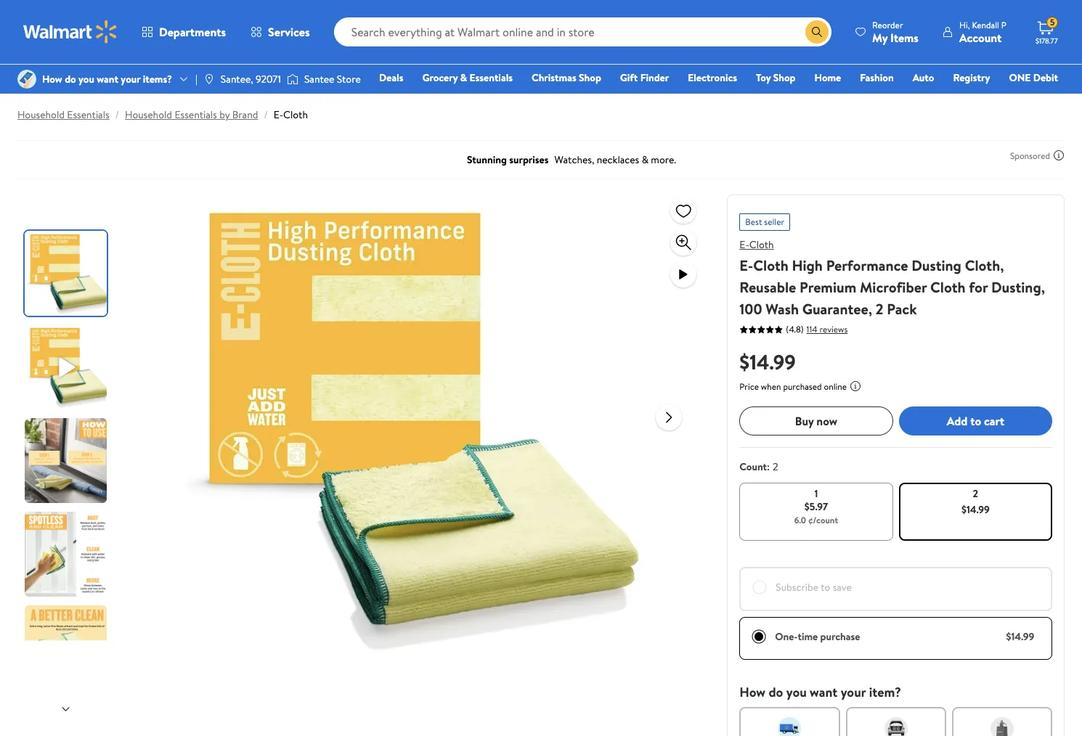 Task type: vqa. For each thing, say whether or not it's contained in the screenshot.
The |
yes



Task type: describe. For each thing, give the bounding box(es) containing it.
&
[[460, 70, 467, 85]]

2 horizontal spatial essentials
[[470, 70, 513, 85]]

santee, 92071
[[221, 72, 281, 86]]

114 reviews link
[[804, 323, 848, 335]]

microfiber
[[860, 278, 927, 297]]

Subscribe to save radio
[[753, 581, 768, 595]]

walmart+
[[1015, 91, 1059, 105]]

online
[[824, 381, 847, 393]]

auto
[[913, 70, 935, 85]]

want for item?
[[810, 684, 838, 702]]

count list
[[737, 480, 1056, 544]]

cloth down santee
[[283, 108, 308, 122]]

1
[[815, 487, 819, 501]]

gift finder
[[620, 70, 669, 85]]

1 horizontal spatial e-cloth link
[[740, 238, 774, 252]]

time
[[798, 630, 818, 645]]

how for how do you want your item?
[[740, 684, 766, 702]]

e-cloth high performance dusting cloth, reusable premium microfiber cloth for dusting, 100 wash guarantee, 2 pack - image 1 of 7 image
[[25, 231, 110, 316]]

subscribe to save
[[776, 581, 852, 595]]

want for items?
[[97, 72, 118, 86]]

1 household from the left
[[17, 108, 65, 122]]

buy now button
[[740, 407, 894, 436]]

you for how do you want your items?
[[79, 72, 94, 86]]

household essentials / household essentials by brand / e-cloth
[[17, 108, 308, 122]]

santee store
[[304, 72, 361, 86]]

$14.99 inside the count list
[[962, 503, 990, 517]]

registry
[[954, 70, 991, 85]]

deals
[[379, 70, 404, 85]]

how for how do you want your items?
[[42, 72, 62, 86]]

hi,
[[960, 19, 970, 31]]

:
[[767, 460, 770, 475]]

household essentials by brand link
[[125, 108, 258, 122]]

shop for christmas shop
[[579, 70, 602, 85]]

price when purchased online
[[740, 381, 847, 393]]

save
[[833, 581, 852, 595]]

 image for santee, 92071
[[203, 73, 215, 85]]

add to cart
[[947, 413, 1005, 429]]

2 household from the left
[[125, 108, 172, 122]]

add to favorites list, e-cloth high performance dusting cloth, reusable premium microfiber cloth for dusting, 100 wash guarantee, 2 pack image
[[675, 202, 693, 220]]

cloth,
[[965, 256, 1005, 275]]

0 vertical spatial e-
[[274, 108, 283, 122]]

dusting
[[912, 256, 962, 275]]

reorder
[[873, 19, 904, 31]]

0 horizontal spatial 2
[[773, 460, 779, 475]]

brand
[[232, 108, 258, 122]]

next image image
[[60, 704, 72, 715]]

items
[[891, 29, 919, 45]]

Search search field
[[334, 17, 832, 47]]

count : 2
[[740, 460, 779, 475]]

debit
[[1034, 70, 1059, 85]]

reusable
[[740, 278, 797, 297]]

santee
[[304, 72, 335, 86]]

one-
[[776, 630, 798, 645]]

services
[[268, 24, 310, 40]]

one
[[1010, 70, 1031, 85]]

when
[[761, 381, 782, 393]]

e-cloth high performance dusting cloth, reusable premium microfiber cloth for dusting, 100 wash guarantee, 2 pack - image 2 of 7 image
[[25, 325, 110, 410]]

christmas shop
[[532, 70, 602, 85]]

intent image for pickup image
[[885, 718, 908, 737]]

Walmart Site-Wide search field
[[334, 17, 832, 47]]

items?
[[143, 72, 172, 86]]

toy shop link
[[750, 70, 803, 86]]

0 horizontal spatial $14.99
[[740, 348, 796, 376]]

by
[[220, 108, 230, 122]]

grocery & essentials
[[423, 70, 513, 85]]

high
[[792, 256, 823, 275]]

toy
[[757, 70, 771, 85]]

ad disclaimer and feedback for skylinedisplayad image
[[1054, 150, 1065, 161]]

5
[[1051, 16, 1056, 28]]

legal information image
[[850, 381, 862, 392]]

6.0
[[795, 514, 807, 527]]

home link
[[808, 70, 848, 86]]

how do you want your items?
[[42, 72, 172, 86]]

100
[[740, 299, 763, 319]]

store
[[337, 72, 361, 86]]

view video image
[[675, 266, 693, 283]]

e-cloth e-cloth high performance dusting cloth, reusable premium microfiber cloth for dusting, 100 wash guarantee, 2 pack
[[740, 238, 1046, 319]]

walmart+ link
[[1009, 90, 1065, 106]]

reorder my items
[[873, 19, 919, 45]]

intent image for shipping image
[[779, 718, 802, 737]]

count
[[740, 460, 767, 475]]

walmart image
[[23, 20, 118, 44]]

santee,
[[221, 72, 253, 86]]

pack
[[887, 299, 917, 319]]

zoom image modal image
[[675, 234, 693, 251]]

electronics link
[[682, 70, 744, 86]]

$5.97
[[805, 500, 828, 514]]

2 / from the left
[[264, 108, 268, 122]]

gift
[[620, 70, 638, 85]]



Task type: locate. For each thing, give the bounding box(es) containing it.
purchase
[[821, 630, 861, 645]]

e-cloth link down the best
[[740, 238, 774, 252]]

seller
[[765, 216, 785, 228]]

0 horizontal spatial shop
[[579, 70, 602, 85]]

1 vertical spatial e-
[[740, 238, 750, 252]]

gift finder link
[[614, 70, 676, 86]]

shop for toy shop
[[774, 70, 796, 85]]

item?
[[870, 684, 902, 702]]

None radio
[[752, 630, 767, 645]]

0 vertical spatial do
[[65, 72, 76, 86]]

0 vertical spatial e-cloth link
[[274, 108, 308, 122]]

shop right christmas
[[579, 70, 602, 85]]

price
[[740, 381, 759, 393]]

kendall
[[973, 19, 1000, 31]]

want left items?
[[97, 72, 118, 86]]

0 vertical spatial how
[[42, 72, 62, 86]]

1 horizontal spatial do
[[769, 684, 784, 702]]

1 horizontal spatial want
[[810, 684, 838, 702]]

0 horizontal spatial  image
[[17, 70, 36, 89]]

1 horizontal spatial /
[[264, 108, 268, 122]]

1 vertical spatial how
[[740, 684, 766, 702]]

0 vertical spatial $14.99
[[740, 348, 796, 376]]

e-cloth high performance dusting cloth, reusable premium microfiber cloth for dusting, 100 wash guarantee, 2 pack image
[[180, 195, 645, 660]]

add to cart button
[[899, 407, 1053, 436]]

/ down the how do you want your items?
[[115, 108, 119, 122]]

0 horizontal spatial e-cloth link
[[274, 108, 308, 122]]

household essentials link
[[17, 108, 110, 122]]

your
[[121, 72, 140, 86], [841, 684, 866, 702]]

best seller
[[746, 216, 785, 228]]

1 horizontal spatial how
[[740, 684, 766, 702]]

your for items?
[[121, 72, 140, 86]]

0 horizontal spatial household
[[17, 108, 65, 122]]

0 horizontal spatial how
[[42, 72, 62, 86]]

grocery
[[423, 70, 458, 85]]

e-cloth link
[[274, 108, 308, 122], [740, 238, 774, 252]]

buy
[[796, 413, 814, 429]]

$14.99
[[740, 348, 796, 376], [962, 503, 990, 517], [1007, 630, 1035, 645]]

one debit link
[[1003, 70, 1065, 86]]

sponsored
[[1011, 149, 1051, 162]]

p
[[1002, 19, 1007, 31]]

¢/count
[[809, 514, 839, 527]]

shop
[[579, 70, 602, 85], [774, 70, 796, 85]]

christmas shop link
[[525, 70, 608, 86]]

one-time purchase
[[776, 630, 861, 645]]

search icon image
[[812, 26, 823, 38]]

1 vertical spatial e-cloth link
[[740, 238, 774, 252]]

essentials right the &
[[470, 70, 513, 85]]

1 horizontal spatial essentials
[[175, 108, 217, 122]]

e-cloth high performance dusting cloth, reusable premium microfiber cloth for dusting, 100 wash guarantee, 2 pack - image 3 of 7 image
[[25, 419, 110, 504]]

e-
[[274, 108, 283, 122], [740, 238, 750, 252], [740, 256, 754, 275]]

do for how do you want your item?
[[769, 684, 784, 702]]

1 vertical spatial to
[[821, 581, 831, 595]]

|
[[195, 72, 198, 86]]

1 horizontal spatial household
[[125, 108, 172, 122]]

0 horizontal spatial want
[[97, 72, 118, 86]]

one debit walmart+
[[1010, 70, 1059, 105]]

essentials left by
[[175, 108, 217, 122]]

cloth up reusable
[[754, 256, 789, 275]]

0 vertical spatial your
[[121, 72, 140, 86]]

guarantee,
[[803, 299, 873, 319]]

purchased
[[784, 381, 822, 393]]

0 vertical spatial 2
[[876, 299, 884, 319]]

0 vertical spatial want
[[97, 72, 118, 86]]

household
[[17, 108, 65, 122], [125, 108, 172, 122]]

you up intent image for shipping
[[787, 684, 807, 702]]

want
[[97, 72, 118, 86], [810, 684, 838, 702]]

services button
[[238, 15, 322, 49]]

0 horizontal spatial you
[[79, 72, 94, 86]]

1 horizontal spatial  image
[[203, 73, 215, 85]]

your for item?
[[841, 684, 866, 702]]

1 / from the left
[[115, 108, 119, 122]]

fashion link
[[854, 70, 901, 86]]

1 vertical spatial 2
[[773, 460, 779, 475]]

1 vertical spatial want
[[810, 684, 838, 702]]

2 horizontal spatial 2
[[973, 487, 979, 501]]

add
[[947, 413, 968, 429]]

to left save
[[821, 581, 831, 595]]

 image
[[17, 70, 36, 89], [203, 73, 215, 85]]

0 horizontal spatial essentials
[[67, 108, 110, 122]]

for
[[970, 278, 988, 297]]

0 horizontal spatial do
[[65, 72, 76, 86]]

1 horizontal spatial 2
[[876, 299, 884, 319]]

auto link
[[907, 70, 941, 86]]

subscribe
[[776, 581, 819, 595]]

 image for how do you want your items?
[[17, 70, 36, 89]]

0 horizontal spatial /
[[115, 108, 119, 122]]

5 $178.77
[[1036, 16, 1059, 46]]

2 horizontal spatial $14.99
[[1007, 630, 1035, 645]]

1 vertical spatial do
[[769, 684, 784, 702]]

electronics
[[688, 70, 738, 85]]

 image right |
[[203, 73, 215, 85]]

(4.8)
[[786, 323, 804, 336]]

essentials down the how do you want your items?
[[67, 108, 110, 122]]

best
[[746, 216, 763, 228]]

how
[[42, 72, 62, 86], [740, 684, 766, 702]]

2 vertical spatial $14.99
[[1007, 630, 1035, 645]]

0 vertical spatial to
[[971, 413, 982, 429]]

1 $5.97 6.0 ¢/count
[[795, 487, 839, 527]]

to left the cart
[[971, 413, 982, 429]]

to for add
[[971, 413, 982, 429]]

shop right toy
[[774, 70, 796, 85]]

do for how do you want your items?
[[65, 72, 76, 86]]

to for subscribe
[[821, 581, 831, 595]]

1 horizontal spatial your
[[841, 684, 866, 702]]

1 horizontal spatial to
[[971, 413, 982, 429]]

1 vertical spatial your
[[841, 684, 866, 702]]

reviews
[[820, 323, 848, 335]]

departments button
[[129, 15, 238, 49]]

cart
[[985, 413, 1005, 429]]

dusting,
[[992, 278, 1046, 297]]

1 vertical spatial you
[[787, 684, 807, 702]]

do up intent image for shipping
[[769, 684, 784, 702]]

next media item image
[[661, 409, 678, 426]]

do
[[65, 72, 76, 86], [769, 684, 784, 702]]

premium
[[800, 278, 857, 297]]

1 horizontal spatial shop
[[774, 70, 796, 85]]

departments
[[159, 24, 226, 40]]

finder
[[641, 70, 669, 85]]

toy shop
[[757, 70, 796, 85]]

2 inside e-cloth e-cloth high performance dusting cloth, reusable premium microfiber cloth for dusting, 100 wash guarantee, 2 pack
[[876, 299, 884, 319]]

you up household essentials link
[[79, 72, 94, 86]]

e-cloth link down 92071
[[274, 108, 308, 122]]

92071
[[256, 72, 281, 86]]

 image
[[287, 72, 299, 86]]

christmas
[[532, 70, 577, 85]]

to inside button
[[971, 413, 982, 429]]

1 horizontal spatial $14.99
[[962, 503, 990, 517]]

2 inside 2 $14.99
[[973, 487, 979, 501]]

hi, kendall p account
[[960, 19, 1007, 45]]

/
[[115, 108, 119, 122], [264, 108, 268, 122]]

cloth down best seller
[[750, 238, 774, 252]]

fashion
[[861, 70, 894, 85]]

e-cloth high performance dusting cloth, reusable premium microfiber cloth for dusting, 100 wash guarantee, 2 pack - image 4 of 7 image
[[25, 512, 110, 597]]

1 shop from the left
[[579, 70, 602, 85]]

deals link
[[373, 70, 410, 86]]

grocery & essentials link
[[416, 70, 520, 86]]

2 vertical spatial 2
[[973, 487, 979, 501]]

essentials
[[470, 70, 513, 85], [67, 108, 110, 122], [175, 108, 217, 122]]

(4.8) 114 reviews
[[786, 323, 848, 336]]

my
[[873, 29, 888, 45]]

e- right brand
[[274, 108, 283, 122]]

cloth
[[283, 108, 308, 122], [750, 238, 774, 252], [754, 256, 789, 275], [931, 278, 966, 297]]

account
[[960, 29, 1002, 45]]

2 $14.99
[[962, 487, 990, 517]]

intent image for delivery image
[[991, 718, 1014, 737]]

1 vertical spatial $14.99
[[962, 503, 990, 517]]

wash
[[766, 299, 799, 319]]

your left items?
[[121, 72, 140, 86]]

you for how do you want your item?
[[787, 684, 807, 702]]

do up household essentials link
[[65, 72, 76, 86]]

 image up household essentials link
[[17, 70, 36, 89]]

e- down the best
[[740, 238, 750, 252]]

114
[[807, 323, 818, 335]]

buy now
[[796, 413, 838, 429]]

0 horizontal spatial to
[[821, 581, 831, 595]]

1 horizontal spatial you
[[787, 684, 807, 702]]

want down the one-time purchase
[[810, 684, 838, 702]]

0 vertical spatial you
[[79, 72, 94, 86]]

0 horizontal spatial your
[[121, 72, 140, 86]]

home
[[815, 70, 842, 85]]

/ right brand
[[264, 108, 268, 122]]

2 vertical spatial e-
[[740, 256, 754, 275]]

e- up reusable
[[740, 256, 754, 275]]

performance
[[827, 256, 909, 275]]

cloth down dusting
[[931, 278, 966, 297]]

e-cloth high performance dusting cloth, reusable premium microfiber cloth for dusting, 100 wash guarantee, 2 pack - image 5 of 7 image
[[25, 606, 110, 691]]

2 shop from the left
[[774, 70, 796, 85]]

your left item?
[[841, 684, 866, 702]]



